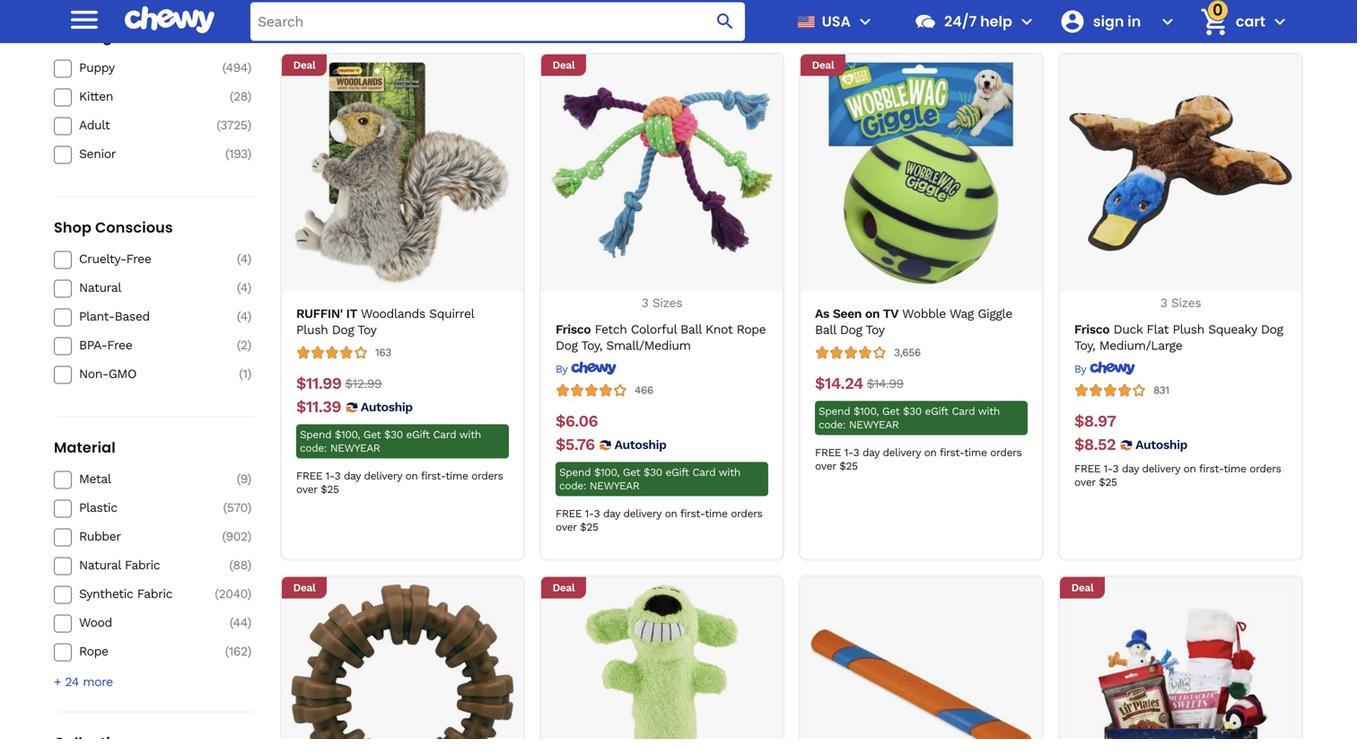 Task type: describe. For each thing, give the bounding box(es) containing it.
sign in
[[1094, 11, 1142, 31]]

( 28 )
[[230, 89, 251, 104]]

conscious
[[95, 217, 173, 237]]

seen
[[833, 306, 862, 321]]

$25 down the $14.24 text field
[[840, 460, 858, 473]]

3725
[[220, 117, 247, 132]]

over down $8.52 text field
[[1075, 476, 1096, 489]]

$12.99
[[345, 376, 382, 391]]

1
[[243, 366, 247, 381]]

cruelty-free
[[79, 251, 151, 266]]

( 44 )
[[230, 615, 251, 630]]

autoship for $11.39
[[361, 400, 413, 415]]

chuckit! ultra fetch stick dog toy image
[[811, 584, 1033, 739]]

deal for nylabone power chew textured dog chew ring toy flavor medley, x-large image
[[293, 582, 316, 594]]

) for metal
[[247, 471, 251, 486]]

ruffin'
[[296, 306, 343, 321]]

( for puppy
[[222, 60, 226, 75]]

( 9 )
[[237, 471, 251, 486]]

free for bpa-
[[107, 338, 132, 352]]

( for rope
[[225, 644, 229, 659]]

menu image inside usa popup button
[[855, 11, 877, 32]]

in
[[1128, 11, 1142, 31]]

3 down $8.52 text field
[[1113, 463, 1119, 475]]

sign
[[1094, 11, 1125, 31]]

plant-based link
[[79, 308, 207, 325]]

$100, for dog
[[854, 405, 879, 418]]

giggle
[[978, 306, 1013, 321]]

) for cruelty-free
[[247, 251, 251, 266]]

get for toy
[[364, 429, 381, 441]]

natural fabric link
[[79, 557, 207, 573]]

$6.06
[[556, 412, 598, 431]]

frisco fetch colorful ball knot rope dog toy, small/medium image
[[551, 62, 774, 284]]

) for synthetic fabric
[[247, 586, 251, 601]]

plush for dog
[[296, 323, 328, 337]]

( for synthetic fabric
[[215, 586, 219, 601]]

163
[[375, 346, 391, 359]]

goody box holiday dog toys & treats, small image
[[1070, 584, 1293, 739]]

it
[[346, 306, 357, 321]]

synthetic fabric link
[[79, 586, 207, 602]]

multipet loofa dog the original squeaky plush dog toy, color varies, small image
[[551, 584, 774, 739]]

senior
[[79, 146, 116, 161]]

natural link
[[79, 280, 207, 296]]

( 193 )
[[225, 146, 251, 161]]

natural for natural
[[79, 280, 121, 295]]

rope link
[[79, 643, 207, 660]]

Search text field
[[251, 2, 745, 41]]

3 up flat at the top of page
[[1161, 296, 1168, 310]]

account menu image
[[1158, 11, 1179, 32]]

rope inside fetch colorful ball knot rope dog toy, small/medium
[[737, 322, 766, 337]]

toy inside woodlands squirrel plush dog toy
[[358, 323, 377, 337]]

$30 for toy
[[384, 429, 403, 441]]

( for plastic
[[223, 500, 227, 515]]

woodlands
[[361, 306, 426, 321]]

puppy link
[[79, 60, 207, 76]]

sign in link
[[1052, 0, 1154, 43]]

0 horizontal spatial rope
[[79, 644, 108, 659]]

toy, inside fetch colorful ball knot rope dog toy, small/medium
[[582, 338, 603, 353]]

synthetic
[[79, 586, 133, 601]]

card for woodlands squirrel plush dog toy
[[433, 429, 456, 441]]

frisco for $6.06
[[556, 322, 591, 337]]

wobble wag giggle ball dog toy
[[816, 306, 1013, 337]]

small/medium
[[607, 338, 691, 353]]

deal for multipet loofa dog the original squeaky plush dog toy, color varies, small image
[[553, 582, 575, 594]]

ball inside fetch colorful ball knot rope dog toy, small/medium
[[681, 322, 702, 337]]

wag
[[950, 306, 974, 321]]

) for non-gmo
[[247, 366, 251, 381]]

$25 down $8.52 text field
[[1100, 476, 1118, 489]]

1 horizontal spatial spend $100, get $30 egift card with code: newyear
[[560, 466, 741, 492]]

193
[[229, 146, 247, 161]]

( 3725 )
[[217, 117, 251, 132]]

free down $5.76 text box
[[556, 508, 582, 520]]

$12.99 text field
[[345, 374, 382, 394]]

puppy
[[79, 60, 115, 75]]

( for bpa-free
[[237, 338, 241, 352]]

88
[[233, 558, 247, 572]]

1- down $5.76 text box
[[585, 508, 594, 520]]

1 horizontal spatial card
[[693, 466, 716, 479]]

nylabone power chew textured dog chew ring toy flavor medley, x-large image
[[291, 584, 514, 739]]

( 2040 )
[[215, 586, 251, 601]]

rubber
[[79, 529, 121, 544]]

24/7 help link
[[907, 0, 1013, 43]]

4 for free
[[241, 251, 247, 266]]

$11.39 text field
[[296, 398, 341, 417]]

2 ( 4 ) from the top
[[237, 280, 251, 295]]

as seen on tv wobble wag giggle ball dog toy image
[[811, 62, 1033, 284]]

dog inside woodlands squirrel plush dog toy
[[332, 323, 354, 337]]

over right the ( 9 )
[[296, 483, 318, 496]]

toy, inside duck flat plush squeaky dog toy, medium/large
[[1075, 338, 1096, 353]]

by link for $6.06
[[556, 361, 617, 376]]

( for rubber
[[222, 529, 226, 544]]

help menu image
[[1017, 11, 1038, 32]]

bpa-free
[[79, 338, 132, 352]]

fetch
[[595, 322, 627, 337]]

44
[[233, 615, 247, 630]]

+
[[54, 674, 61, 689]]

kitten link
[[79, 88, 207, 105]]

usa
[[822, 11, 851, 31]]

3,656
[[895, 346, 921, 359]]

570
[[227, 500, 247, 515]]

get for dog
[[883, 405, 900, 418]]

cart
[[1237, 11, 1266, 31]]

( 1 )
[[239, 366, 251, 381]]

shop conscious
[[54, 217, 173, 237]]

chewy image for $6.06
[[571, 361, 617, 376]]

based
[[115, 309, 150, 324]]

902
[[226, 529, 247, 544]]

cart menu image
[[1270, 11, 1292, 32]]

$30 for dog
[[904, 405, 922, 418]]

494
[[226, 60, 247, 75]]

items image
[[1199, 6, 1231, 38]]

bpa-
[[79, 338, 107, 352]]

( for metal
[[237, 471, 240, 486]]

wood
[[79, 615, 112, 630]]

egift for woodlands
[[406, 429, 430, 441]]

( 4 ) for free
[[237, 251, 251, 266]]

$25 down $11.39 text box
[[321, 483, 339, 496]]

squeaky
[[1209, 322, 1258, 337]]

3 down $5.76 text box
[[594, 508, 600, 520]]

dog inside duck flat plush squeaky dog toy, medium/large
[[1262, 322, 1284, 337]]

plastic
[[79, 500, 117, 515]]

knot
[[706, 322, 733, 337]]

$11.99 $12.99
[[296, 374, 382, 393]]

$11.99 text field
[[296, 374, 342, 394]]

chewy support image
[[914, 10, 938, 33]]

toy inside wobble wag giggle ball dog toy
[[866, 323, 885, 337]]

adult link
[[79, 117, 207, 133]]

kitten
[[79, 89, 113, 104]]

1- down the $14.24 text field
[[845, 447, 854, 459]]

$11.39
[[296, 398, 341, 416]]

$8.52
[[1075, 435, 1116, 454]]

sizes for $6.06
[[653, 296, 683, 310]]

2 vertical spatial egift
[[666, 466, 690, 479]]

code: for ball
[[819, 419, 846, 431]]

) for adult
[[247, 117, 251, 132]]

non-
[[79, 366, 108, 381]]

plant-
[[79, 309, 115, 324]]

natural fabric
[[79, 558, 160, 572]]

free down the $14.24 text field
[[816, 447, 842, 459]]

by link for $8.97
[[1075, 361, 1136, 376]]

deal for ruffin' it woodlands squirrel plush dog toy image
[[293, 59, 316, 72]]

dog inside wobble wag giggle ball dog toy
[[840, 323, 863, 337]]

1 horizontal spatial get
[[623, 466, 641, 479]]

) for plastic
[[247, 500, 251, 515]]

) for natural fabric
[[247, 558, 251, 572]]

$14.24
[[816, 374, 864, 393]]

help
[[981, 11, 1013, 31]]

1- down $8.52 text field
[[1104, 463, 1113, 475]]

( for adult
[[217, 117, 220, 132]]

autoship for $8.52
[[1136, 438, 1188, 452]]

( for cruelty-free
[[237, 251, 241, 266]]

$14.24 $14.99
[[816, 374, 904, 393]]

bpa-free link
[[79, 337, 207, 353]]

non-gmo link
[[79, 366, 207, 382]]

colorful
[[631, 322, 677, 337]]

24/7
[[945, 11, 977, 31]]

sizes for $8.97
[[1172, 296, 1202, 310]]

1 horizontal spatial with
[[719, 466, 741, 479]]



Task type: locate. For each thing, give the bounding box(es) containing it.
) for senior
[[247, 146, 251, 161]]

spend down $5.76 text box
[[560, 466, 591, 479]]

menu image
[[66, 2, 102, 37], [855, 11, 877, 32]]

sizes up duck flat plush squeaky dog toy, medium/large
[[1172, 296, 1202, 310]]

card for wobble wag giggle ball dog toy
[[952, 405, 976, 418]]

( for natural
[[237, 280, 241, 295]]

3 sizes for $6.06
[[642, 296, 683, 310]]

free up gmo
[[107, 338, 132, 352]]

4 for based
[[241, 309, 247, 324]]

1 vertical spatial $30
[[384, 429, 403, 441]]

1 vertical spatial code:
[[300, 442, 327, 455]]

0 horizontal spatial by
[[556, 363, 568, 376]]

dog right squeaky
[[1262, 322, 1284, 337]]

2040
[[219, 586, 247, 601]]

newyear down $5.76 text box
[[590, 480, 640, 492]]

0 horizontal spatial spend $100, get $30 egift card with code: newyear
[[300, 429, 481, 455]]

1 horizontal spatial spend
[[560, 466, 591, 479]]

3 ( 4 ) from the top
[[237, 309, 251, 324]]

1 3 sizes from the left
[[642, 296, 683, 310]]

( 162 )
[[225, 644, 251, 659]]

4 ) from the top
[[247, 146, 251, 161]]

toy up 163
[[358, 323, 377, 337]]

0 vertical spatial code:
[[819, 419, 846, 431]]

gmo
[[108, 366, 137, 381]]

rope down wood
[[79, 644, 108, 659]]

0 vertical spatial free
[[126, 251, 151, 266]]

2 vertical spatial 4
[[241, 309, 247, 324]]

cart link
[[1193, 0, 1266, 43]]

) for plant-based
[[247, 309, 251, 324]]

0 horizontal spatial with
[[460, 429, 481, 441]]

1 by link from the left
[[556, 361, 617, 376]]

2 horizontal spatial with
[[979, 405, 1000, 418]]

7 ) from the top
[[247, 309, 251, 324]]

1 horizontal spatial toy,
[[1075, 338, 1096, 353]]

2 horizontal spatial autoship
[[1136, 438, 1188, 452]]

dog
[[1262, 322, 1284, 337], [332, 323, 354, 337], [840, 323, 863, 337], [556, 338, 578, 353]]

0 horizontal spatial toy,
[[582, 338, 603, 353]]

1 ) from the top
[[247, 60, 251, 75]]

plush for squeaky
[[1173, 322, 1205, 337]]

15 ) from the top
[[247, 615, 251, 630]]

2 vertical spatial with
[[719, 466, 741, 479]]

chewy home image
[[125, 0, 215, 40]]

1 vertical spatial card
[[433, 429, 456, 441]]

free for cruelty-
[[126, 251, 151, 266]]

$11.99
[[296, 374, 342, 393]]

sizes
[[653, 296, 683, 310], [1172, 296, 1202, 310]]

$100, down $11.39 text box
[[335, 429, 360, 441]]

time
[[965, 447, 988, 459], [1225, 463, 1247, 475], [446, 470, 468, 482], [705, 508, 728, 520]]

get
[[883, 405, 900, 418], [364, 429, 381, 441], [623, 466, 641, 479]]

chewy image
[[571, 361, 617, 376], [1090, 361, 1136, 376]]

1 4 from the top
[[241, 251, 247, 266]]

ball
[[681, 322, 702, 337], [816, 323, 837, 337]]

( 4 )
[[237, 251, 251, 266], [237, 280, 251, 295], [237, 309, 251, 324]]

2
[[241, 338, 247, 352]]

by for $6.06
[[556, 363, 568, 376]]

usa button
[[790, 0, 877, 43]]

0 horizontal spatial newyear
[[330, 442, 380, 455]]

0 vertical spatial rope
[[737, 322, 766, 337]]

fabric for synthetic fabric
[[137, 586, 173, 601]]

( for wood
[[230, 615, 233, 630]]

non-gmo
[[79, 366, 137, 381]]

2 ) from the top
[[247, 89, 251, 104]]

card
[[952, 405, 976, 418], [433, 429, 456, 441], [693, 466, 716, 479]]

0 vertical spatial card
[[952, 405, 976, 418]]

0 horizontal spatial toy
[[358, 323, 377, 337]]

( 902 )
[[222, 529, 251, 544]]

egift
[[926, 405, 949, 418], [406, 429, 430, 441], [666, 466, 690, 479]]

cruelty-free link
[[79, 251, 207, 267]]

fetch colorful ball knot rope dog toy, small/medium
[[556, 322, 766, 353]]

1 toy from the left
[[358, 323, 377, 337]]

egift for wobble
[[926, 405, 949, 418]]

ball down 'as'
[[816, 323, 837, 337]]

spend for dog
[[300, 429, 332, 441]]

fabric for natural fabric
[[125, 558, 160, 572]]

over
[[816, 460, 837, 473], [1075, 476, 1096, 489], [296, 483, 318, 496], [556, 521, 577, 534]]

get down $12.99 text box
[[364, 429, 381, 441]]

0 vertical spatial spend
[[819, 405, 851, 418]]

0 vertical spatial newyear
[[850, 419, 900, 431]]

$100, down $5.76 text box
[[595, 466, 620, 479]]

831
[[1154, 384, 1170, 397]]

( for natural fabric
[[229, 558, 233, 572]]

1 horizontal spatial newyear
[[590, 480, 640, 492]]

12 ) from the top
[[247, 529, 251, 544]]

chewy image for $8.97
[[1090, 361, 1136, 376]]

newyear down $11.39 text box
[[330, 442, 380, 455]]

deal for goody box holiday dog toys & treats, small image
[[1072, 582, 1094, 594]]

1 by from the left
[[556, 363, 568, 376]]

2 horizontal spatial egift
[[926, 405, 949, 418]]

$25 down $5.76 text box
[[580, 521, 599, 534]]

2 vertical spatial newyear
[[590, 480, 640, 492]]

code: down $11.39 text box
[[300, 442, 327, 455]]

toy down "tv"
[[866, 323, 885, 337]]

as
[[816, 306, 830, 321]]

1 toy, from the left
[[582, 338, 603, 353]]

spend for ball
[[819, 405, 851, 418]]

3 4 from the top
[[241, 309, 247, 324]]

2 vertical spatial $30
[[644, 466, 663, 479]]

$8.97 text field
[[1075, 412, 1117, 432]]

1 horizontal spatial by link
[[1075, 361, 1136, 376]]

autoship for $5.76
[[615, 438, 667, 452]]

1 vertical spatial egift
[[406, 429, 430, 441]]

0 vertical spatial natural
[[79, 280, 121, 295]]

dog up $6.06
[[556, 338, 578, 353]]

code: down the $14.24 text field
[[819, 419, 846, 431]]

1 vertical spatial spend
[[300, 429, 332, 441]]

2 vertical spatial ( 4 )
[[237, 309, 251, 324]]

24
[[65, 674, 79, 689]]

spend $100, get $30 egift card with code: newyear for dog
[[819, 405, 1000, 431]]

natural down cruelty-
[[79, 280, 121, 295]]

frisco left duck
[[1075, 322, 1110, 337]]

autoship down 831
[[1136, 438, 1188, 452]]

rubber link
[[79, 528, 207, 545]]

0 horizontal spatial spend
[[300, 429, 332, 441]]

flat
[[1147, 322, 1169, 337]]

3 down $11.39 text box
[[335, 470, 341, 482]]

submit search image
[[715, 11, 736, 32]]

11 ) from the top
[[247, 500, 251, 515]]

1 vertical spatial 4
[[241, 280, 247, 295]]

chewy image down fetch
[[571, 361, 617, 376]]

13 ) from the top
[[247, 558, 251, 572]]

9
[[240, 471, 247, 486]]

2 horizontal spatial $100,
[[854, 405, 879, 418]]

senior link
[[79, 146, 207, 162]]

autoship
[[361, 400, 413, 415], [615, 438, 667, 452], [1136, 438, 1188, 452]]

deal
[[293, 59, 316, 72], [553, 59, 575, 72], [812, 59, 835, 72], [293, 582, 316, 594], [553, 582, 575, 594], [1072, 582, 1094, 594]]

0 horizontal spatial autoship
[[361, 400, 413, 415]]

0 vertical spatial egift
[[926, 405, 949, 418]]

newyear down '$14.99' 'text box'
[[850, 419, 900, 431]]

( for non-gmo
[[239, 366, 243, 381]]

frisco duck flat plush squeaky dog toy, medium/large image
[[1070, 62, 1293, 284]]

code: down $5.76 text box
[[560, 480, 587, 492]]

1 horizontal spatial frisco
[[1075, 322, 1110, 337]]

2 sizes from the left
[[1172, 296, 1202, 310]]

dog down seen
[[840, 323, 863, 337]]

1 vertical spatial get
[[364, 429, 381, 441]]

adult
[[79, 117, 110, 132]]

10 ) from the top
[[247, 471, 251, 486]]

lifestage
[[54, 26, 121, 46]]

over down $5.76 text box
[[556, 521, 577, 534]]

8 ) from the top
[[247, 338, 251, 352]]

menu image right usa
[[855, 11, 877, 32]]

by link down fetch
[[556, 361, 617, 376]]

by link
[[556, 361, 617, 376], [1075, 361, 1136, 376]]

newyear for dog
[[850, 419, 900, 431]]

) for kitten
[[247, 89, 251, 104]]

shop
[[54, 217, 92, 237]]

3 sizes for $8.97
[[1161, 296, 1202, 310]]

2 horizontal spatial spend $100, get $30 egift card with code: newyear
[[819, 405, 1000, 431]]

frisco
[[556, 322, 591, 337], [1075, 322, 1110, 337]]

1- down $11.39 text box
[[326, 470, 335, 482]]

get down '$14.99' 'text box'
[[883, 405, 900, 418]]

1 ( 4 ) from the top
[[237, 251, 251, 266]]

metal link
[[79, 471, 207, 487]]

2 horizontal spatial $30
[[904, 405, 922, 418]]

frisco for $8.97
[[1075, 322, 1110, 337]]

1 vertical spatial ( 4 )
[[237, 280, 251, 295]]

2 3 sizes from the left
[[1161, 296, 1202, 310]]

0 horizontal spatial by link
[[556, 361, 617, 376]]

2 by link from the left
[[1075, 361, 1136, 376]]

24/7 help
[[945, 11, 1013, 31]]

cruelty-
[[79, 251, 126, 266]]

free down $8.52 text field
[[1075, 463, 1101, 475]]

by for $8.97
[[1075, 363, 1087, 376]]

spend down the $14.24 text field
[[819, 405, 851, 418]]

1 horizontal spatial $100,
[[595, 466, 620, 479]]

free 1-3 day delivery on first-time orders over $25
[[816, 447, 1022, 473], [1075, 463, 1282, 489], [296, 470, 503, 496], [556, 508, 763, 534]]

0 horizontal spatial code:
[[300, 442, 327, 455]]

0 horizontal spatial egift
[[406, 429, 430, 441]]

1 horizontal spatial 3 sizes
[[1161, 296, 1202, 310]]

0 horizontal spatial ball
[[681, 322, 702, 337]]

1 horizontal spatial code:
[[560, 480, 587, 492]]

2 by from the left
[[1075, 363, 1087, 376]]

over down the $14.24 text field
[[816, 460, 837, 473]]

$8.97
[[1075, 412, 1117, 431]]

1 chewy image from the left
[[571, 361, 617, 376]]

$100, down $14.24 $14.99
[[854, 405, 879, 418]]

( 4 ) for based
[[237, 309, 251, 324]]

2 frisco from the left
[[1075, 322, 1110, 337]]

toy, down fetch
[[582, 338, 603, 353]]

as seen on tv
[[816, 306, 899, 321]]

1 sizes from the left
[[653, 296, 683, 310]]

5 ) from the top
[[247, 251, 251, 266]]

3 down $14.24 $14.99
[[854, 447, 860, 459]]

2 horizontal spatial get
[[883, 405, 900, 418]]

natural down 'rubber'
[[79, 558, 121, 572]]

deal for frisco fetch colorful ball knot rope dog toy, small/medium image
[[553, 59, 575, 72]]

dog down it
[[332, 323, 354, 337]]

free inside 'link'
[[107, 338, 132, 352]]

spend $100, get $30 egift card with code: newyear down '$14.99' 'text box'
[[819, 405, 1000, 431]]

1 horizontal spatial menu image
[[855, 11, 877, 32]]

2 vertical spatial $100,
[[595, 466, 620, 479]]

1 horizontal spatial autoship
[[615, 438, 667, 452]]

by up $8.97
[[1075, 363, 1087, 376]]

ball inside wobble wag giggle ball dog toy
[[816, 323, 837, 337]]

0 vertical spatial with
[[979, 405, 1000, 418]]

1 vertical spatial newyear
[[330, 442, 380, 455]]

2 vertical spatial get
[[623, 466, 641, 479]]

1 horizontal spatial egift
[[666, 466, 690, 479]]

( for kitten
[[230, 89, 233, 104]]

2 horizontal spatial spend
[[819, 405, 851, 418]]

get down 466
[[623, 466, 641, 479]]

fabric down the rubber link
[[125, 558, 160, 572]]

$5.76 text field
[[556, 435, 595, 455]]

frisco left fetch
[[556, 322, 591, 337]]

0 horizontal spatial 3 sizes
[[642, 296, 683, 310]]

dog inside fetch colorful ball knot rope dog toy, small/medium
[[556, 338, 578, 353]]

0 horizontal spatial chewy image
[[571, 361, 617, 376]]

1 vertical spatial free
[[107, 338, 132, 352]]

( 570 )
[[223, 500, 251, 515]]

2 toy, from the left
[[1075, 338, 1096, 353]]

2 horizontal spatial newyear
[[850, 419, 900, 431]]

plush inside woodlands squirrel plush dog toy
[[296, 323, 328, 337]]

$8.52 text field
[[1075, 435, 1116, 455]]

0 vertical spatial ( 4 )
[[237, 251, 251, 266]]

code:
[[819, 419, 846, 431], [300, 442, 327, 455], [560, 480, 587, 492]]

1 horizontal spatial rope
[[737, 322, 766, 337]]

1 horizontal spatial by
[[1075, 363, 1087, 376]]

1 vertical spatial fabric
[[137, 586, 173, 601]]

sizes up colorful
[[653, 296, 683, 310]]

3 up colorful
[[642, 296, 649, 310]]

2 toy from the left
[[866, 323, 885, 337]]

day
[[863, 447, 880, 459], [1123, 463, 1139, 475], [344, 470, 361, 482], [603, 508, 620, 520]]

) for natural
[[247, 280, 251, 295]]

0 horizontal spatial menu image
[[66, 2, 102, 37]]

) for puppy
[[247, 60, 251, 75]]

free up natural link
[[126, 251, 151, 266]]

$14.99
[[867, 376, 904, 391]]

( for plant-based
[[237, 309, 241, 324]]

plush right flat at the top of page
[[1173, 322, 1205, 337]]

3 ) from the top
[[247, 117, 251, 132]]

$5.76
[[556, 435, 595, 454]]

autoship down $12.99 text box
[[361, 400, 413, 415]]

with for wobble wag giggle ball dog toy
[[979, 405, 1000, 418]]

on
[[866, 306, 880, 321], [925, 447, 937, 459], [1184, 463, 1197, 475], [406, 470, 418, 482], [665, 508, 678, 520]]

) for rubber
[[247, 529, 251, 544]]

toy,
[[582, 338, 603, 353], [1075, 338, 1096, 353]]

( 494 )
[[222, 60, 251, 75]]

Product search field
[[251, 2, 745, 41]]

spend down $11.39 text box
[[300, 429, 332, 441]]

( for senior
[[225, 146, 229, 161]]

0 horizontal spatial get
[[364, 429, 381, 441]]

1 horizontal spatial $30
[[644, 466, 663, 479]]

2 vertical spatial card
[[693, 466, 716, 479]]

0 horizontal spatial card
[[433, 429, 456, 441]]

1 vertical spatial with
[[460, 429, 481, 441]]

0 vertical spatial $100,
[[854, 405, 879, 418]]

spend $100, get $30 egift card with code: newyear down $12.99 text box
[[300, 429, 481, 455]]

plush inside duck flat plush squeaky dog toy, medium/large
[[1173, 322, 1205, 337]]

plush down ruffin'
[[296, 323, 328, 337]]

by up $6.06
[[556, 363, 568, 376]]

fabric down natural fabric link
[[137, 586, 173, 601]]

wobble
[[903, 306, 947, 321]]

+ 24 more
[[54, 674, 113, 689]]

2 natural from the top
[[79, 558, 121, 572]]

4
[[241, 251, 247, 266], [241, 280, 247, 295], [241, 309, 247, 324]]

0 horizontal spatial $30
[[384, 429, 403, 441]]

spend $100, get $30 egift card with code: newyear down $5.76 text box
[[560, 466, 741, 492]]

1 horizontal spatial plush
[[1173, 322, 1205, 337]]

1 vertical spatial rope
[[79, 644, 108, 659]]

plant-based
[[79, 309, 150, 324]]

1 horizontal spatial chewy image
[[1090, 361, 1136, 376]]

2 horizontal spatial code:
[[819, 419, 846, 431]]

deal for as seen on tv wobble wag giggle ball dog toy image
[[812, 59, 835, 72]]

2 chewy image from the left
[[1090, 361, 1136, 376]]

1 natural from the top
[[79, 280, 121, 295]]

by
[[556, 363, 568, 376], [1075, 363, 1087, 376]]

newyear
[[850, 419, 900, 431], [330, 442, 380, 455], [590, 480, 640, 492]]

162
[[229, 644, 247, 659]]

duck
[[1114, 322, 1143, 337]]

0 horizontal spatial frisco
[[556, 322, 591, 337]]

1 frisco from the left
[[556, 322, 591, 337]]

metal
[[79, 471, 111, 486]]

2 vertical spatial code:
[[560, 480, 587, 492]]

) for rope
[[247, 644, 251, 659]]

menu image up "puppy"
[[66, 2, 102, 37]]

newyear for toy
[[330, 442, 380, 455]]

$6.06 text field
[[556, 412, 598, 432]]

0 vertical spatial $30
[[904, 405, 922, 418]]

with for woodlands squirrel plush dog toy
[[460, 429, 481, 441]]

0 horizontal spatial sizes
[[653, 296, 683, 310]]

9 ) from the top
[[247, 366, 251, 381]]

free right the ( 9 )
[[296, 470, 323, 482]]

$14.24 text field
[[816, 374, 864, 394]]

1 vertical spatial natural
[[79, 558, 121, 572]]

1 horizontal spatial sizes
[[1172, 296, 1202, 310]]

$100, for toy
[[335, 429, 360, 441]]

2 vertical spatial spend
[[560, 466, 591, 479]]

2 horizontal spatial card
[[952, 405, 976, 418]]

ruffin' it
[[296, 306, 357, 321]]

( 88 )
[[229, 558, 251, 572]]

(
[[222, 60, 226, 75], [230, 89, 233, 104], [217, 117, 220, 132], [225, 146, 229, 161], [237, 251, 241, 266], [237, 280, 241, 295], [237, 309, 241, 324], [237, 338, 241, 352], [239, 366, 243, 381], [237, 471, 240, 486], [223, 500, 227, 515], [222, 529, 226, 544], [229, 558, 233, 572], [215, 586, 219, 601], [230, 615, 233, 630], [225, 644, 229, 659]]

autoship down 466
[[615, 438, 667, 452]]

ball left knot at the right of the page
[[681, 322, 702, 337]]

3 sizes up duck flat plush squeaky dog toy, medium/large
[[1161, 296, 1202, 310]]

2 4 from the top
[[241, 280, 247, 295]]

0 horizontal spatial $100,
[[335, 429, 360, 441]]

duck flat plush squeaky dog toy, medium/large
[[1075, 322, 1284, 353]]

woodlands squirrel plush dog toy
[[296, 306, 474, 337]]

0 vertical spatial 4
[[241, 251, 247, 266]]

chewy image down medium/large on the top right of page
[[1090, 361, 1136, 376]]

) for bpa-free
[[247, 338, 251, 352]]

16 ) from the top
[[247, 644, 251, 659]]

squirrel
[[429, 306, 474, 321]]

by link down medium/large on the top right of page
[[1075, 361, 1136, 376]]

natural for natural fabric
[[79, 558, 121, 572]]

rope right knot at the right of the page
[[737, 322, 766, 337]]

0 horizontal spatial plush
[[296, 323, 328, 337]]

1 horizontal spatial ball
[[816, 323, 837, 337]]

ruffin' it woodlands squirrel plush dog toy image
[[291, 62, 514, 284]]

code: for dog
[[300, 442, 327, 455]]

$14.99 text field
[[867, 374, 904, 394]]

spend
[[819, 405, 851, 418], [300, 429, 332, 441], [560, 466, 591, 479]]

14 ) from the top
[[247, 586, 251, 601]]

toy, left medium/large on the top right of page
[[1075, 338, 1096, 353]]

) for wood
[[247, 615, 251, 630]]

synthetic fabric
[[79, 586, 173, 601]]

0 vertical spatial fabric
[[125, 558, 160, 572]]

3 sizes up colorful
[[642, 296, 683, 310]]

wood link
[[79, 615, 207, 631]]

0 vertical spatial get
[[883, 405, 900, 418]]

spend $100, get $30 egift card with code: newyear for toy
[[300, 429, 481, 455]]

6 ) from the top
[[247, 280, 251, 295]]

1 vertical spatial $100,
[[335, 429, 360, 441]]

1 horizontal spatial toy
[[866, 323, 885, 337]]

466
[[635, 384, 654, 397]]



Task type: vqa. For each thing, say whether or not it's contained in the screenshot.


